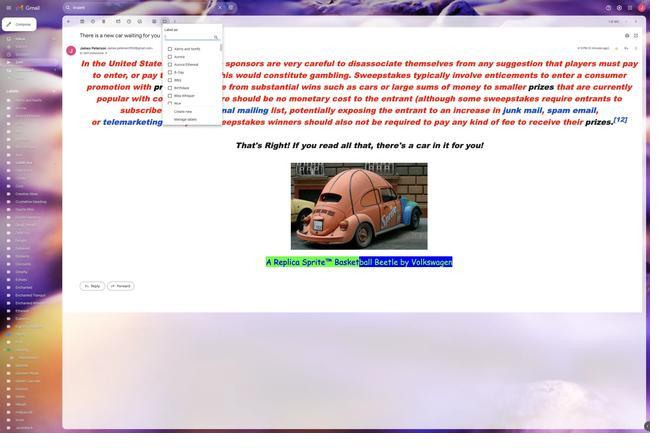 Task type: describe. For each thing, give the bounding box(es) containing it.
replica
[[274, 256, 300, 267]]

blue inside labels navigation
[[16, 153, 22, 157]]

constitute
[[263, 69, 307, 80]]

telemarketing
[[103, 116, 162, 127]]

green
[[16, 395, 25, 399]]

prizes link
[[154, 81, 179, 92]]

enchanted for enchanted tranquil
[[16, 293, 32, 298]]

enticements
[[485, 69, 538, 80]]

support image
[[607, 5, 612, 11]]

birthdaze inside labels navigation
[[16, 137, 31, 142]]

label
[[165, 28, 173, 32]]

1 horizontal spatial blue
[[174, 101, 181, 106]]

enchanted for enchanted whispers
[[16, 301, 32, 305]]

1 vertical spatial pay
[[142, 69, 157, 80]]

gaming link
[[16, 348, 28, 352]]

gmail image
[[16, 3, 42, 13]]

fruit link
[[16, 340, 23, 344]]

receive
[[529, 116, 561, 127]]

be inside calls) and sweepstakes winners should also not be required to pay any kind of fee to receive their prizes . [12]
[[372, 116, 382, 127]]

aurora link
[[16, 106, 26, 110]]

fruit
[[16, 340, 23, 344]]

echoes link
[[16, 278, 27, 282]]

check-ins
[[16, 168, 31, 173]]

ball
[[360, 256, 373, 267]]

1 horizontal spatial bliss
[[27, 207, 34, 212]]

a inside that are currently popular with consumers. there should be no monetary cost to the entrant (although some sweepstakes require entrants to subscribe to a
[[175, 105, 181, 116]]

to rach.mooooore
[[80, 51, 104, 55]]

archive image
[[80, 19, 85, 24]]

chores link
[[16, 176, 27, 181]]

and inside labels navigation
[[26, 98, 32, 103]]

typically
[[413, 69, 450, 80]]

move to inbox image
[[152, 19, 157, 24]]

grayson
[[16, 387, 28, 391]]

0 vertical spatial and
[[185, 47, 190, 51]]

cars
[[359, 81, 378, 92]]

any inside calls) and sweepstakes winners should also not be required to pay any kind of fee to receive their prizes . [12]
[[452, 116, 467, 127]]

0 vertical spatial bbq
[[174, 78, 181, 82]]

bliss whisper inside labels navigation
[[16, 145, 36, 149]]

since
[[191, 69, 214, 80]]

no
[[276, 93, 286, 104]]

euphoria for "euphoria" 'link'
[[16, 317, 29, 321]]

(0
[[589, 46, 592, 50]]

dead thread
[[16, 223, 35, 227]]

promotional
[[183, 105, 235, 116]]

check-ins link
[[16, 168, 31, 173]]

waiting
[[124, 32, 142, 39]]

monetary
[[289, 93, 330, 104]]

consumer
[[585, 69, 627, 80]]

a right the there's
[[408, 140, 414, 151]]

1 , from the left
[[542, 105, 545, 116]]

beetle
[[375, 256, 398, 267]]

1 vertical spatial bliss
[[16, 145, 23, 149]]

dead
[[16, 223, 24, 227]]

search mail image
[[64, 3, 73, 12]]

dazzle harmony
[[16, 215, 41, 220]]

and inside calls) and sweepstakes winners should also not be required to pay any kind of fee to receive their prizes . [12]
[[191, 116, 207, 127]]

, inside the , or
[[596, 105, 599, 116]]

subscribe
[[120, 105, 162, 116]]

promotion
[[87, 81, 130, 92]]

require
[[542, 93, 573, 104]]

that for that range from substantial wins such as cars or large sums of money to smaller
[[182, 81, 199, 92]]

0 vertical spatial whisper
[[182, 94, 195, 98]]

label as:
[[165, 28, 179, 32]]

there inside that are currently popular with consumers. there should be no monetary cost to the entrant (although some sweepstakes require entrants to subscribe to a
[[205, 93, 230, 104]]

required
[[385, 116, 421, 127]]

dreamy link
[[16, 270, 27, 274]]

54532_1_800.jpeg image
[[291, 163, 428, 250]]

if
[[292, 140, 299, 151]]

glimmer for glimmer petals
[[16, 371, 29, 376]]

1 for 1
[[54, 68, 56, 72]]

1 vertical spatial car
[[416, 140, 430, 151]]

1 horizontal spatial bliss whisper
[[174, 94, 195, 98]]

volkswagen
[[412, 256, 453, 267]]

promotional mailing link
[[183, 105, 268, 116]]

celeb
[[16, 161, 25, 165]]

add attachment to drive 54532_1_800.jpeg image
[[410, 241, 415, 246]]

sprite™️
[[302, 256, 333, 267]]

1 vertical spatial for
[[452, 140, 463, 151]]

junk mail link
[[503, 105, 542, 116]]

rach.mooooore
[[83, 51, 104, 55]]

0 vertical spatial pay
[[623, 58, 638, 69]]

consumers.
[[152, 93, 202, 104]]

invite link
[[16, 418, 24, 422]]

money
[[453, 81, 481, 92]]

with inside in the united states, sweepstake sponsors are very careful to disassociate themselves from any suggestion that players must pay to enter, or pay to win, since this would constitute gambling. sweepstakes typically involve enticements to enter a consumer promotion with
[[133, 81, 151, 92]]

glimmer for glimmer link
[[16, 363, 29, 368]]

the inside that are currently popular with consumers. there should be no monetary cost to the entrant (although some sweepstakes require entrants to subscribe to a
[[365, 93, 379, 104]]

4:13 pm (0 minutes ago) cell
[[578, 46, 610, 51]]

as
[[347, 81, 357, 92]]

4:13 pm (0 minutes ago)
[[578, 46, 610, 50]]

0 horizontal spatial of
[[441, 81, 450, 92]]

Starred checkbox
[[615, 46, 620, 51]]

add to tasks image
[[137, 19, 142, 24]]

settings image
[[617, 5, 623, 11]]

by
[[401, 256, 409, 267]]

creative ideas
[[16, 192, 38, 196]]

1 horizontal spatial b-
[[174, 70, 178, 75]]

enter
[[552, 69, 575, 80]]

0 horizontal spatial there
[[80, 32, 94, 39]]

chores
[[16, 176, 27, 181]]

notifs inside labels navigation
[[32, 98, 42, 103]]

crystalline dewdrop link
[[16, 200, 47, 204]]

manage
[[174, 117, 187, 122]]

with inside that are currently popular with consumers. there should be no monetary cost to the entrant (although some sweepstakes require entrants to subscribe to a
[[131, 93, 150, 104]]

0 horizontal spatial you
[[151, 32, 160, 39]]

dewdrop
[[33, 200, 47, 204]]

or inside in the united states, sweepstake sponsors are very careful to disassociate themselves from any suggestion that players must pay to enter, or pay to win, since this would constitute gambling. sweepstakes typically involve enticements to enter a consumer promotion with
[[131, 69, 139, 80]]

enchanted for enchanted link
[[16, 285, 32, 290]]

bbq inside labels navigation
[[16, 129, 23, 134]]

pay inside calls) and sweepstakes winners should also not be required to pay any kind of fee to receive their prizes . [12]
[[434, 116, 450, 127]]

creative ideas link
[[16, 192, 38, 196]]

more
[[16, 76, 24, 80]]

blue link
[[16, 153, 22, 157]]

create new
[[174, 109, 192, 114]]

hollywood!
[[16, 410, 33, 415]]

not
[[355, 116, 369, 127]]

thread
[[25, 223, 35, 227]]

must
[[599, 58, 620, 69]]

ins
[[27, 168, 31, 173]]

that inside in the united states, sweepstake sponsors are very careful to disassociate themselves from any suggestion that players must pay to enter, or pay to win, since this would constitute gambling. sweepstakes typically involve enticements to enter a consumer promotion with
[[546, 58, 563, 69]]

enchanted whispers
[[16, 301, 47, 305]]

sent link
[[16, 60, 23, 65]]

all
[[341, 140, 351, 151]]

presentation link
[[19, 356, 38, 360]]

any inside in the united states, sweepstake sponsors are very careful to disassociate themselves from any suggestion that players must pay to enter, or pay to win, since this would constitute gambling. sweepstakes typically involve enticements to enter a consumer promotion with
[[478, 58, 494, 69]]

1 vertical spatial you
[[301, 140, 317, 151]]

sweepstake
[[172, 58, 223, 69]]

0 vertical spatial ethereal
[[186, 62, 199, 67]]

jackattack
[[16, 426, 33, 430]]

are inside in the united states, sweepstake sponsors are very careful to disassociate themselves from any suggestion that players must pay to enter, or pay to win, since this would constitute gambling. sweepstakes typically involve enticements to enter a consumer promotion with
[[267, 58, 281, 69]]

starred link
[[16, 45, 27, 49]]

0 horizontal spatial prizes
[[154, 81, 179, 92]]

would
[[235, 69, 261, 80]]

2 horizontal spatial of
[[611, 20, 614, 23]]

1 vertical spatial ethereal
[[27, 114, 40, 118]]

very
[[283, 58, 302, 69]]

0 vertical spatial aurora ethereal
[[174, 62, 199, 67]]

euphoria bubbles
[[16, 324, 43, 329]]

report spam image
[[91, 19, 96, 24]]

1 horizontal spatial b-day
[[174, 70, 184, 75]]

whisper inside labels navigation
[[23, 145, 36, 149]]

4:13 pm
[[578, 46, 588, 50]]

0 vertical spatial bliss
[[174, 94, 182, 98]]

family link
[[16, 332, 25, 337]]

Search mail text field
[[73, 5, 214, 10]]

should inside calls) and sweepstakes winners should also not be required to pay any kind of fee to receive their prizes . [12]
[[304, 116, 332, 127]]

dazzle for dazzle harmony
[[16, 215, 26, 220]]

alerts and notifs inside labels navigation
[[16, 98, 42, 103]]

2 vertical spatial ethereal
[[16, 309, 28, 313]]

of inside calls) and sweepstakes winners should also not be required to pay any kind of fee to receive their prizes . [12]
[[491, 116, 499, 127]]

harmony
[[27, 215, 41, 220]]

delete image
[[101, 19, 106, 24]]

currently
[[593, 81, 633, 92]]



Task type: vqa. For each thing, say whether or not it's contained in the screenshot.
11:18 AM
no



Task type: locate. For each thing, give the bounding box(es) containing it.
should
[[232, 93, 260, 104], [304, 116, 332, 127]]

0 vertical spatial day
[[178, 70, 184, 75]]

, down entrants
[[596, 105, 599, 116]]

you left 'not important' switch
[[151, 32, 160, 39]]

and down labels heading
[[26, 98, 32, 103]]

1 horizontal spatial 1
[[609, 20, 611, 23]]

be left no
[[263, 93, 273, 104]]

0 vertical spatial euphoria
[[16, 317, 29, 321]]

that range from substantial wins such as cars or large sums of money to smaller
[[182, 81, 526, 92]]

cozy
[[16, 184, 23, 188]]

1 horizontal spatial prizes
[[529, 81, 554, 92]]

hnoah
[[16, 402, 26, 407]]

0 vertical spatial alerts
[[174, 47, 184, 51]]

1 vertical spatial or
[[381, 81, 389, 92]]

for right "waiting"
[[143, 32, 150, 39]]

1 vertical spatial day
[[19, 122, 25, 126]]

, up receive
[[542, 105, 545, 116]]

61
[[53, 37, 56, 41]]

1 for 1 of 453
[[609, 20, 611, 23]]

1
[[609, 20, 611, 23], [54, 68, 56, 72]]

sweepstakes inside that are currently popular with consumers. there should be no monetary cost to the entrant (although some sweepstakes require entrants to subscribe to a
[[484, 93, 539, 104]]

enchanted down enchanted link
[[16, 293, 32, 298]]

that inside that are currently popular with consumers. there should be no monetary cost to the entrant (although some sweepstakes require entrants to subscribe to a
[[557, 81, 574, 92]]

0 vertical spatial from
[[456, 58, 476, 69]]

1 horizontal spatial bbq
[[174, 78, 181, 82]]

from up involve
[[456, 58, 476, 69]]

0 horizontal spatial new
[[104, 32, 114, 39]]

are up entrants
[[577, 81, 591, 92]]

ethereal up since
[[186, 62, 199, 67]]

0 vertical spatial glimmer
[[16, 363, 29, 368]]

more image
[[173, 19, 177, 24]]

discounts
[[16, 262, 31, 266]]

themselves
[[405, 58, 454, 69]]

prizes up consumers.
[[154, 81, 179, 92]]

glisten cascade
[[16, 379, 41, 383]]

be right not
[[372, 116, 382, 127]]

day up the "bbq" link
[[19, 122, 25, 126]]

of up (although
[[441, 81, 450, 92]]

alerts
[[174, 47, 184, 51], [16, 98, 25, 103]]

the down rach.mooooore
[[92, 58, 106, 69]]

the inside in the united states, sweepstake sponsors are very careful to disassociate themselves from any suggestion that players must pay to enter, or pay to win, since this would constitute gambling. sweepstakes typically involve enticements to enter a consumer promotion with
[[92, 58, 106, 69]]

1 vertical spatial enchanted
[[16, 293, 32, 298]]

show details image
[[105, 52, 108, 55]]

0 vertical spatial be
[[263, 93, 273, 104]]

euphoria for euphoria bubbles
[[16, 324, 29, 329]]

bbq link
[[16, 129, 23, 134]]

2 vertical spatial and
[[191, 116, 207, 127]]

james peterson < james.peterson1902@gmail.com >
[[80, 46, 153, 50]]

glimmer down glimmer link
[[16, 371, 29, 376]]

glimmer up glimmer petals
[[16, 363, 29, 368]]

a right is at top
[[100, 32, 103, 39]]

1 horizontal spatial car
[[416, 140, 430, 151]]

0 vertical spatial blue
[[174, 101, 181, 106]]

entrant up required
[[395, 105, 427, 116]]

1 horizontal spatial pay
[[434, 116, 450, 127]]

aurora ethereal down aurora link
[[16, 114, 40, 118]]

0 vertical spatial 1
[[609, 20, 611, 23]]

bbq down b-day link
[[16, 129, 23, 134]]

0 horizontal spatial bliss whisper
[[16, 145, 36, 149]]

that down enter
[[557, 81, 574, 92]]

0 vertical spatial new
[[104, 32, 114, 39]]

should inside that are currently popular with consumers. there should be no monetary cost to the entrant (although some sweepstakes require entrants to subscribe to a
[[232, 93, 260, 104]]

1 vertical spatial 1
[[54, 68, 56, 72]]

ethereal
[[186, 62, 199, 67], [27, 114, 40, 118], [16, 309, 28, 313]]

new
[[104, 32, 114, 39], [186, 109, 192, 114]]

0 horizontal spatial alerts
[[16, 98, 25, 103]]

1 dazzle from the top
[[16, 207, 26, 212]]

dazzle down crystalline at top
[[16, 207, 26, 212]]

bbq up consumers.
[[174, 78, 181, 82]]

junk
[[503, 105, 522, 116]]

1 horizontal spatial notifs
[[191, 47, 200, 51]]

players
[[565, 58, 597, 69]]

aurora ethereal
[[174, 62, 199, 67], [16, 114, 40, 118]]

b- up the "bbq" link
[[16, 122, 19, 126]]

1 vertical spatial bbq
[[16, 129, 23, 134]]

1 glimmer from the top
[[16, 363, 29, 368]]

1 vertical spatial the
[[365, 93, 379, 104]]

that up enter
[[546, 58, 563, 69]]

None search field
[[62, 2, 238, 14]]

dazzle up "dead"
[[16, 215, 26, 220]]

hnoah link
[[16, 402, 26, 407]]

save to photos image
[[420, 241, 425, 246]]

birthdaze link
[[16, 137, 31, 142]]

0 horizontal spatial blue
[[16, 153, 22, 157]]

mailing
[[237, 105, 268, 116]]

1 vertical spatial any
[[452, 116, 467, 127]]

0 vertical spatial b-
[[174, 70, 178, 75]]

compose button
[[2, 18, 37, 31]]

3 enchanted from the top
[[16, 301, 32, 305]]

enchanted tranquil
[[16, 293, 45, 298]]

that for that are currently popular with consumers. there should be no monetary cost to the entrant (although some sweepstakes require entrants to subscribe to a
[[557, 81, 574, 92]]

snooze image
[[127, 19, 132, 24]]

453
[[615, 20, 620, 23]]

blue up create
[[174, 101, 181, 106]]

or inside the , or
[[91, 116, 100, 127]]

fee
[[502, 116, 515, 127]]

be
[[263, 93, 273, 104], [372, 116, 382, 127]]

from
[[456, 58, 476, 69], [229, 81, 248, 92]]

there left is at top
[[80, 32, 94, 39]]

bliss whisper up create new
[[174, 94, 195, 98]]

tranquil
[[33, 293, 45, 298]]

2 glimmer from the top
[[16, 371, 29, 376]]

and down label-as menu open text box
[[185, 47, 190, 51]]

whispers
[[33, 301, 47, 305]]

b-day up prizes link
[[174, 70, 184, 75]]

notifs down labels heading
[[32, 98, 42, 103]]

from down would
[[229, 81, 248, 92]]

1 horizontal spatial alerts and notifs
[[174, 47, 200, 51]]

james peterson cell
[[80, 46, 153, 50]]

0 vertical spatial for
[[143, 32, 150, 39]]

1 horizontal spatial and
[[185, 47, 190, 51]]

notifs
[[191, 47, 200, 51], [32, 98, 42, 103]]

labels heading
[[6, 89, 52, 94]]

0 horizontal spatial day
[[19, 122, 25, 126]]

pay down the an
[[434, 116, 450, 127]]

day down the sweepstake
[[178, 70, 184, 75]]

, or
[[91, 105, 599, 127]]

in for junk
[[493, 105, 501, 116]]

1 horizontal spatial any
[[478, 58, 494, 69]]

0 vertical spatial car
[[115, 32, 123, 39]]

cozy link
[[16, 184, 23, 188]]

united
[[108, 58, 136, 69]]

calls) and sweepstakes winners should also not be required to pay any kind of fee to receive their prizes . [12]
[[162, 115, 628, 127]]

for right it
[[452, 140, 463, 151]]

whisper down birthdaze link
[[23, 145, 36, 149]]

delicious
[[16, 231, 30, 235]]

1 horizontal spatial you
[[301, 140, 317, 151]]

disassociate
[[348, 58, 402, 69]]

prizes down email
[[586, 116, 611, 127]]

delicious link
[[16, 231, 30, 235]]

euphoria down ethereal link
[[16, 317, 29, 321]]

whisper up create new
[[182, 94, 195, 98]]

advanced search options image
[[226, 3, 236, 12]]

enchanted link
[[16, 285, 32, 290]]

bliss down crystalline dewdrop link at the top of the page
[[27, 207, 34, 212]]

1 euphoria from the top
[[16, 317, 29, 321]]

sums
[[416, 81, 439, 92]]

right!
[[265, 140, 290, 151]]

bliss whisper down birthdaze link
[[16, 145, 36, 149]]

ideas
[[29, 192, 38, 196]]

0 horizontal spatial car
[[115, 32, 123, 39]]

that down win,
[[182, 81, 199, 92]]

0 horizontal spatial aurora ethereal
[[16, 114, 40, 118]]

hollywood! link
[[16, 410, 33, 415]]

should up mailing
[[232, 93, 260, 104]]

any up involve
[[478, 58, 494, 69]]

0 horizontal spatial bbq
[[16, 129, 23, 134]]

alerts and notifs down label-as menu open text box
[[174, 47, 200, 51]]

car
[[115, 32, 123, 39], [416, 140, 430, 151]]

0 vertical spatial or
[[131, 69, 139, 80]]

alerts inside labels navigation
[[16, 98, 25, 103]]

prizes
[[154, 81, 179, 92], [529, 81, 554, 92], [586, 116, 611, 127]]

0 horizontal spatial from
[[229, 81, 248, 92]]

a inside in the united states, sweepstake sponsors are very careful to disassociate themselves from any suggestion that players must pay to enter, or pay to win, since this would constitute gambling. sweepstakes typically involve enticements to enter a consumer promotion with
[[577, 69, 582, 80]]

entrant down large
[[381, 93, 413, 104]]

read
[[319, 140, 338, 151]]

b-day up the "bbq" link
[[16, 122, 25, 126]]

1 vertical spatial and
[[26, 98, 32, 103]]

with
[[133, 81, 151, 92], [131, 93, 150, 104]]

labels navigation
[[0, 16, 62, 433]]

1 vertical spatial are
[[577, 81, 591, 92]]

or
[[131, 69, 139, 80], [381, 81, 389, 92], [91, 116, 100, 127]]

0 vertical spatial bliss whisper
[[174, 94, 195, 98]]

0 horizontal spatial ,
[[542, 105, 545, 116]]

sweepstakes
[[354, 69, 411, 80]]

states,
[[139, 58, 169, 69]]

of left 453
[[611, 20, 614, 23]]

b- inside labels navigation
[[16, 122, 19, 126]]

birthdaze up consumers.
[[174, 86, 189, 90]]

0 horizontal spatial pay
[[142, 69, 157, 80]]

some
[[458, 93, 481, 104]]

0 vertical spatial there
[[80, 32, 94, 39]]

glimmer petals link
[[16, 371, 39, 376]]

0 horizontal spatial in
[[433, 140, 441, 151]]

careful
[[304, 58, 334, 69]]

in left the junk
[[493, 105, 501, 116]]

in for it
[[433, 140, 441, 151]]

are inside that are currently popular with consumers. there should be no monetary cost to the entrant (although some sweepstakes require entrants to subscribe to a
[[577, 81, 591, 92]]

the down cars in the top right of the page
[[365, 93, 379, 104]]

0 vertical spatial with
[[133, 81, 151, 92]]

create
[[174, 109, 185, 114]]

1 vertical spatial notifs
[[32, 98, 42, 103]]

1 vertical spatial there
[[205, 93, 230, 104]]

glimmer
[[16, 363, 29, 368], [16, 371, 29, 376]]

labels
[[6, 89, 18, 94]]

1 horizontal spatial of
[[491, 116, 499, 127]]

bliss up "blue" 'link'
[[16, 145, 23, 149]]

0 horizontal spatial 1
[[54, 68, 56, 72]]

more button
[[0, 74, 58, 82]]

0 horizontal spatial for
[[143, 32, 150, 39]]

ethereal link
[[16, 309, 28, 313]]

blue up celeb
[[16, 153, 22, 157]]

0 horizontal spatial bliss
[[16, 145, 23, 149]]

download attachment 54532_1_800.jpeg image
[[400, 241, 405, 246]]

new right is at top
[[104, 32, 114, 39]]

older image
[[634, 19, 639, 24]]

birthdaze up bliss whisper link
[[16, 137, 31, 142]]

1 inside labels navigation
[[54, 68, 56, 72]]

0 horizontal spatial are
[[267, 58, 281, 69]]

enchanted down echoes link
[[16, 285, 32, 290]]

grayson link
[[16, 387, 28, 391]]

1 horizontal spatial ,
[[596, 105, 599, 116]]

peterson
[[92, 46, 106, 50]]

labels image
[[163, 19, 168, 24]]

enchanted up ethereal link
[[16, 301, 32, 305]]

sweepstakes up the junk
[[484, 93, 539, 104]]

0 horizontal spatial and
[[26, 98, 32, 103]]

a down players
[[577, 69, 582, 80]]

2 euphoria from the top
[[16, 324, 29, 329]]

(although
[[415, 93, 456, 104]]

crystalline dewdrop
[[16, 200, 47, 204]]

car left it
[[416, 140, 430, 151]]

euphoria link
[[16, 317, 29, 321]]

prizes up require at right
[[529, 81, 554, 92]]

delight
[[16, 239, 27, 243]]

0 horizontal spatial whisper
[[23, 145, 36, 149]]

celeb tea
[[16, 161, 32, 165]]

pay right must
[[623, 58, 638, 69]]

2 , from the left
[[596, 105, 599, 116]]

minutes
[[593, 46, 603, 50]]

starred image
[[615, 46, 620, 51]]

in
[[81, 58, 89, 69]]

1 horizontal spatial for
[[452, 140, 463, 151]]

james
[[80, 46, 91, 50]]

new up manage labels
[[186, 109, 192, 114]]

clear search image
[[215, 3, 225, 12]]

glimmer petals
[[16, 371, 39, 376]]

1 horizontal spatial birthdaze
[[174, 86, 189, 90]]

pay down "states," on the left of the page
[[142, 69, 157, 80]]

2 dazzle from the top
[[16, 215, 26, 220]]

of left fee
[[491, 116, 499, 127]]

the up required
[[379, 105, 393, 116]]

0 vertical spatial sweepstakes
[[484, 93, 539, 104]]

0 horizontal spatial notifs
[[32, 98, 42, 103]]

1 vertical spatial dazzle
[[16, 215, 26, 220]]

2 vertical spatial the
[[379, 105, 393, 116]]

1 vertical spatial alerts and notifs
[[16, 98, 42, 103]]

glimmer link
[[16, 363, 29, 368]]

should down potentially
[[304, 116, 332, 127]]

there down range
[[205, 93, 230, 104]]

1 vertical spatial in
[[433, 140, 441, 151]]

1 vertical spatial b-day
[[16, 122, 25, 126]]

b-day inside labels navigation
[[16, 122, 25, 126]]

1 vertical spatial with
[[131, 93, 150, 104]]

smaller
[[495, 81, 526, 92]]

1 horizontal spatial day
[[178, 70, 184, 75]]

car up james peterson < james.peterson1902@gmail.com >
[[115, 32, 123, 39]]

bliss down prizes link
[[174, 94, 182, 98]]

2 horizontal spatial bliss
[[174, 94, 182, 98]]

sweepstakes down promotional mailing link
[[209, 116, 265, 127]]

day inside labels navigation
[[19, 122, 25, 126]]

alerts up aurora link
[[16, 98, 25, 103]]

alerts and notifs down labels heading
[[16, 98, 42, 103]]

aurora ethereal up win,
[[174, 62, 199, 67]]

1 vertical spatial alerts
[[16, 98, 25, 103]]

are up constitute at the left of page
[[267, 58, 281, 69]]

bbq
[[174, 78, 181, 82], [16, 129, 23, 134]]

0 horizontal spatial any
[[452, 116, 467, 127]]

0 vertical spatial are
[[267, 58, 281, 69]]

you right "if"
[[301, 140, 317, 151]]

1 horizontal spatial new
[[186, 109, 192, 114]]

2 vertical spatial of
[[491, 116, 499, 127]]

not important switch
[[163, 33, 168, 38]]

0 horizontal spatial b-
[[16, 122, 19, 126]]

entrant inside that are currently popular with consumers. there should be no monetary cost to the entrant (although some sweepstakes require entrants to subscribe to a
[[381, 93, 413, 104]]

2 vertical spatial or
[[91, 116, 100, 127]]

there's
[[376, 140, 406, 151]]

any down increase
[[452, 116, 467, 127]]

1 enchanted from the top
[[16, 285, 32, 290]]

a up manage
[[175, 105, 181, 116]]

dazzle for dazzle bliss
[[16, 207, 26, 212]]

be inside that are currently popular with consumers. there should be no monetary cost to the entrant (although some sweepstakes require entrants to subscribe to a
[[263, 93, 273, 104]]

day
[[178, 70, 184, 75], [19, 122, 25, 126]]

back to sent mail image
[[66, 19, 71, 24]]

in left it
[[433, 140, 441, 151]]

1 vertical spatial bliss whisper
[[16, 145, 36, 149]]

0 vertical spatial birthdaze
[[174, 86, 189, 90]]

2 horizontal spatial prizes
[[586, 116, 611, 127]]

1 horizontal spatial be
[[372, 116, 382, 127]]

2 vertical spatial bliss
[[27, 207, 34, 212]]

from inside in the united states, sweepstake sponsors are very careful to disassociate themselves from any suggestion that players must pay to enter, or pay to win, since this would constitute gambling. sweepstakes typically involve enticements to enter a consumer promotion with
[[456, 58, 476, 69]]

it
[[443, 140, 449, 151]]

ethereal down alerts and notifs link
[[27, 114, 40, 118]]

2 horizontal spatial and
[[191, 116, 207, 127]]

alerts down the as:
[[174, 47, 184, 51]]

b- up prizes link
[[174, 70, 178, 75]]

Label-as menu open text field
[[165, 34, 230, 40]]

and
[[185, 47, 190, 51], [26, 98, 32, 103], [191, 116, 207, 127]]

1 vertical spatial euphoria
[[16, 324, 29, 329]]

euphoria down "euphoria" 'link'
[[16, 324, 29, 329]]

forward link
[[107, 282, 135, 290]]

you
[[151, 32, 160, 39], [301, 140, 317, 151]]

prizes inside calls) and sweepstakes winners should also not be required to pay any kind of fee to receive their prizes . [12]
[[586, 116, 611, 127]]

aurora ethereal inside labels navigation
[[16, 114, 40, 118]]

main menu image
[[6, 5, 12, 11]]

that,
[[354, 140, 374, 151]]

0 horizontal spatial b-day
[[16, 122, 25, 126]]

1 horizontal spatial from
[[456, 58, 476, 69]]

ethereal up "euphoria" 'link'
[[16, 309, 28, 313]]

notifs down label-as menu open text box
[[191, 47, 200, 51]]

2 enchanted from the top
[[16, 293, 32, 298]]

2 vertical spatial enchanted
[[16, 301, 32, 305]]

sweepstakes inside calls) and sweepstakes winners should also not be required to pay any kind of fee to receive their prizes . [12]
[[209, 116, 265, 127]]

1 vertical spatial entrant
[[395, 105, 427, 116]]

and down promotional
[[191, 116, 207, 127]]



